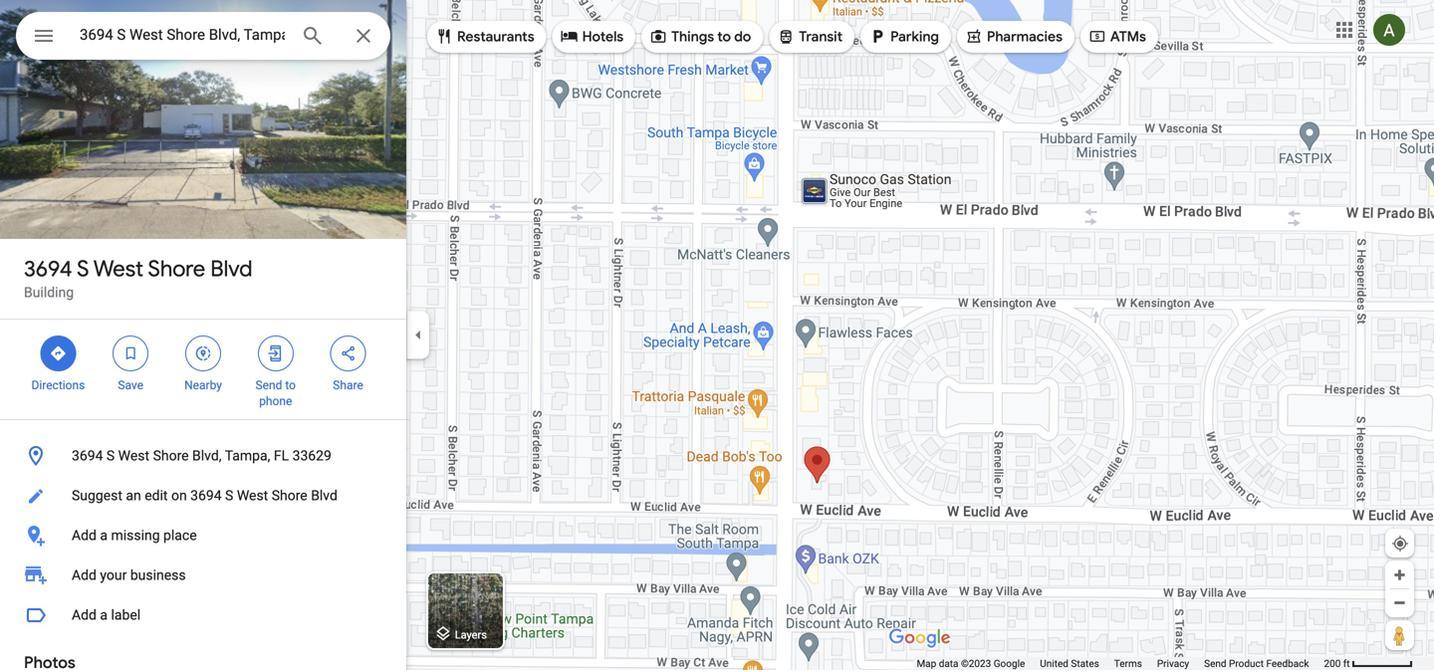 Task type: vqa. For each thing, say whether or not it's contained in the screenshot.
the topmost 'sanatorium'
no



Task type: locate. For each thing, give the bounding box(es) containing it.
west
[[93, 255, 143, 283], [118, 448, 149, 464], [237, 488, 268, 504]]

s
[[77, 255, 89, 283], [106, 448, 115, 464], [225, 488, 233, 504]]

to left do
[[717, 28, 731, 46]]

2 vertical spatial add
[[72, 607, 97, 623]]

add a missing place
[[72, 527, 197, 544]]

 atms
[[1089, 25, 1146, 47]]

shore down fl
[[272, 488, 307, 504]]

add down 'suggest'
[[72, 527, 97, 544]]

1 a from the top
[[100, 527, 108, 544]]

3694 up 'suggest'
[[72, 448, 103, 464]]

0 vertical spatial blvd
[[210, 255, 252, 283]]

1 add from the top
[[72, 527, 97, 544]]

united states
[[1040, 658, 1099, 670]]

1 vertical spatial west
[[118, 448, 149, 464]]

200
[[1324, 658, 1341, 670]]

s inside the 3694 s west shore blvd building
[[77, 255, 89, 283]]

3694 inside the 3694 s west shore blvd building
[[24, 255, 72, 283]]


[[194, 343, 212, 365]]

shore
[[148, 255, 205, 283], [153, 448, 189, 464], [272, 488, 307, 504]]

directions
[[31, 378, 85, 392]]

 restaurants
[[435, 25, 535, 47]]

label
[[111, 607, 141, 623]]

parking
[[890, 28, 939, 46]]


[[435, 25, 453, 47]]

none field inside 3694 s west shore blvd, tampa, fl 33629 field
[[80, 23, 285, 47]]

a
[[100, 527, 108, 544], [100, 607, 108, 623]]

west down tampa,
[[237, 488, 268, 504]]

0 horizontal spatial send
[[256, 378, 282, 392]]

add your business link
[[0, 556, 406, 596]]

3694 right on
[[190, 488, 222, 504]]

zoom in image
[[1392, 568, 1407, 583]]

show street view coverage image
[[1385, 620, 1414, 650]]


[[560, 25, 578, 47]]

2 vertical spatial 3694
[[190, 488, 222, 504]]

0 vertical spatial to
[[717, 28, 731, 46]]

0 vertical spatial 3694
[[24, 255, 72, 283]]

0 vertical spatial a
[[100, 527, 108, 544]]

3694 inside suggest an edit on 3694 s west shore blvd button
[[190, 488, 222, 504]]

0 vertical spatial send
[[256, 378, 282, 392]]

3694
[[24, 255, 72, 283], [72, 448, 103, 464], [190, 488, 222, 504]]

0 horizontal spatial s
[[77, 255, 89, 283]]

2 horizontal spatial s
[[225, 488, 233, 504]]


[[32, 21, 56, 50]]

feedback
[[1266, 658, 1309, 670]]

3694 for blvd,
[[72, 448, 103, 464]]

0 vertical spatial west
[[93, 255, 143, 283]]

add left label
[[72, 607, 97, 623]]

3694 inside 3694 s west shore blvd, tampa, fl 33629 button
[[72, 448, 103, 464]]

to up phone
[[285, 378, 296, 392]]

1 vertical spatial 3694
[[72, 448, 103, 464]]

 search field
[[16, 12, 390, 64]]

west inside the 3694 s west shore blvd building
[[93, 255, 143, 283]]

shore left blvd,
[[153, 448, 189, 464]]

1 horizontal spatial blvd
[[311, 488, 338, 504]]

shore inside the 3694 s west shore blvd building
[[148, 255, 205, 283]]

a for label
[[100, 607, 108, 623]]

3694 s west shore blvd building
[[24, 255, 252, 301]]

footer
[[917, 657, 1324, 670]]

2 a from the top
[[100, 607, 108, 623]]

footer containing map data ©2023 google
[[917, 657, 1324, 670]]

a left label
[[100, 607, 108, 623]]

1 vertical spatial s
[[106, 448, 115, 464]]

shore up 
[[148, 255, 205, 283]]

add left your
[[72, 567, 97, 584]]

send inside send to phone
[[256, 378, 282, 392]]

privacy
[[1157, 658, 1189, 670]]

on
[[171, 488, 187, 504]]

1 vertical spatial to
[[285, 378, 296, 392]]

send up phone
[[256, 378, 282, 392]]

west up 'an'
[[118, 448, 149, 464]]

send inside button
[[1204, 658, 1227, 670]]

1 horizontal spatial to
[[717, 28, 731, 46]]

add for add a missing place
[[72, 527, 97, 544]]

1 vertical spatial blvd
[[311, 488, 338, 504]]

phone
[[259, 394, 292, 408]]

 things to do
[[650, 25, 751, 47]]

share
[[333, 378, 363, 392]]

0 vertical spatial add
[[72, 527, 97, 544]]

west for blvd,
[[118, 448, 149, 464]]

send for send to phone
[[256, 378, 282, 392]]

3 add from the top
[[72, 607, 97, 623]]

west up 
[[93, 255, 143, 283]]

None field
[[80, 23, 285, 47]]

a left the missing
[[100, 527, 108, 544]]

place
[[163, 527, 197, 544]]

send for send product feedback
[[1204, 658, 1227, 670]]

 parking
[[869, 25, 939, 47]]

1 vertical spatial add
[[72, 567, 97, 584]]

1 vertical spatial a
[[100, 607, 108, 623]]

send left product
[[1204, 658, 1227, 670]]

things
[[671, 28, 714, 46]]

blvd down 33629
[[311, 488, 338, 504]]

1 vertical spatial send
[[1204, 658, 1227, 670]]

1 horizontal spatial s
[[106, 448, 115, 464]]

blvd up 
[[210, 255, 252, 283]]

business
[[130, 567, 186, 584]]

building
[[24, 284, 74, 301]]

a for missing
[[100, 527, 108, 544]]

blvd
[[210, 255, 252, 283], [311, 488, 338, 504]]

0 vertical spatial s
[[77, 255, 89, 283]]


[[267, 343, 285, 365]]

1 vertical spatial shore
[[153, 448, 189, 464]]

save
[[118, 378, 143, 392]]

3694 for blvd
[[24, 255, 72, 283]]

data
[[939, 658, 959, 670]]

united states button
[[1040, 657, 1099, 670]]

add
[[72, 527, 97, 544], [72, 567, 97, 584], [72, 607, 97, 623]]

2 vertical spatial west
[[237, 488, 268, 504]]

2 add from the top
[[72, 567, 97, 584]]

to
[[717, 28, 731, 46], [285, 378, 296, 392]]

terms button
[[1114, 657, 1142, 670]]

0 vertical spatial shore
[[148, 255, 205, 283]]

0 horizontal spatial blvd
[[210, 255, 252, 283]]

restaurants
[[457, 28, 535, 46]]

an
[[126, 488, 141, 504]]

3694 up "building"
[[24, 255, 72, 283]]

0 horizontal spatial to
[[285, 378, 296, 392]]

shore for blvd,
[[153, 448, 189, 464]]

send product feedback
[[1204, 658, 1309, 670]]

pharmacies
[[987, 28, 1063, 46]]

send
[[256, 378, 282, 392], [1204, 658, 1227, 670]]

1 horizontal spatial send
[[1204, 658, 1227, 670]]

zoom out image
[[1392, 596, 1407, 611]]



Task type: describe. For each thing, give the bounding box(es) containing it.
3694 s west shore blvd, tampa, fl 33629
[[72, 448, 332, 464]]

3694 s west shore blvd main content
[[0, 0, 406, 670]]

google
[[994, 658, 1025, 670]]


[[122, 343, 140, 365]]

send product feedback button
[[1204, 657, 1309, 670]]

blvd inside button
[[311, 488, 338, 504]]

 button
[[16, 12, 72, 64]]

show your location image
[[1391, 535, 1409, 553]]

suggest an edit on 3694 s west shore blvd button
[[0, 476, 406, 516]]

blvd inside the 3694 s west shore blvd building
[[210, 255, 252, 283]]

add a missing place button
[[0, 516, 406, 556]]

actions for 3694 s west shore blvd region
[[0, 320, 406, 419]]

suggest
[[72, 488, 122, 504]]

 transit
[[777, 25, 843, 47]]

map
[[917, 658, 936, 670]]

terms
[[1114, 658, 1142, 670]]

privacy button
[[1157, 657, 1189, 670]]

200 ft button
[[1324, 658, 1413, 670]]

add a label
[[72, 607, 141, 623]]

200 ft
[[1324, 658, 1350, 670]]

33629
[[292, 448, 332, 464]]

©2023
[[961, 658, 991, 670]]

google maps element
[[0, 0, 1434, 670]]

layers
[[455, 629, 487, 641]]

nearby
[[184, 378, 222, 392]]

hotels
[[582, 28, 624, 46]]

add your business
[[72, 567, 186, 584]]

google account: angela cha  
(angela.cha@adept.ai) image
[[1373, 14, 1405, 46]]

s for blvd
[[77, 255, 89, 283]]

add a label button
[[0, 596, 406, 635]]

states
[[1071, 658, 1099, 670]]


[[869, 25, 886, 47]]

edit
[[145, 488, 168, 504]]

add for add your business
[[72, 567, 97, 584]]

your
[[100, 567, 127, 584]]

united
[[1040, 658, 1069, 670]]

s for blvd,
[[106, 448, 115, 464]]

fl
[[274, 448, 289, 464]]

3694 S West Shore Blvd, Tampa, FL 33629 field
[[16, 12, 390, 60]]

west for blvd
[[93, 255, 143, 283]]

3694 s west shore blvd, tampa, fl 33629 button
[[0, 436, 406, 476]]


[[777, 25, 795, 47]]

2 vertical spatial s
[[225, 488, 233, 504]]

send to phone
[[256, 378, 296, 408]]

map data ©2023 google
[[917, 658, 1025, 670]]

to inside send to phone
[[285, 378, 296, 392]]

collapse side panel image
[[407, 324, 429, 346]]

to inside " things to do"
[[717, 28, 731, 46]]

add for add a label
[[72, 607, 97, 623]]


[[49, 343, 67, 365]]

transit
[[799, 28, 843, 46]]

suggest an edit on 3694 s west shore blvd
[[72, 488, 338, 504]]


[[965, 25, 983, 47]]

product
[[1229, 658, 1264, 670]]

atms
[[1110, 28, 1146, 46]]

tampa,
[[225, 448, 270, 464]]

blvd,
[[192, 448, 222, 464]]

footer inside google maps element
[[917, 657, 1324, 670]]

missing
[[111, 527, 160, 544]]


[[339, 343, 357, 365]]

2 vertical spatial shore
[[272, 488, 307, 504]]

 pharmacies
[[965, 25, 1063, 47]]


[[1089, 25, 1106, 47]]

ft
[[1343, 658, 1350, 670]]


[[650, 25, 667, 47]]

do
[[734, 28, 751, 46]]

 hotels
[[560, 25, 624, 47]]

shore for blvd
[[148, 255, 205, 283]]



